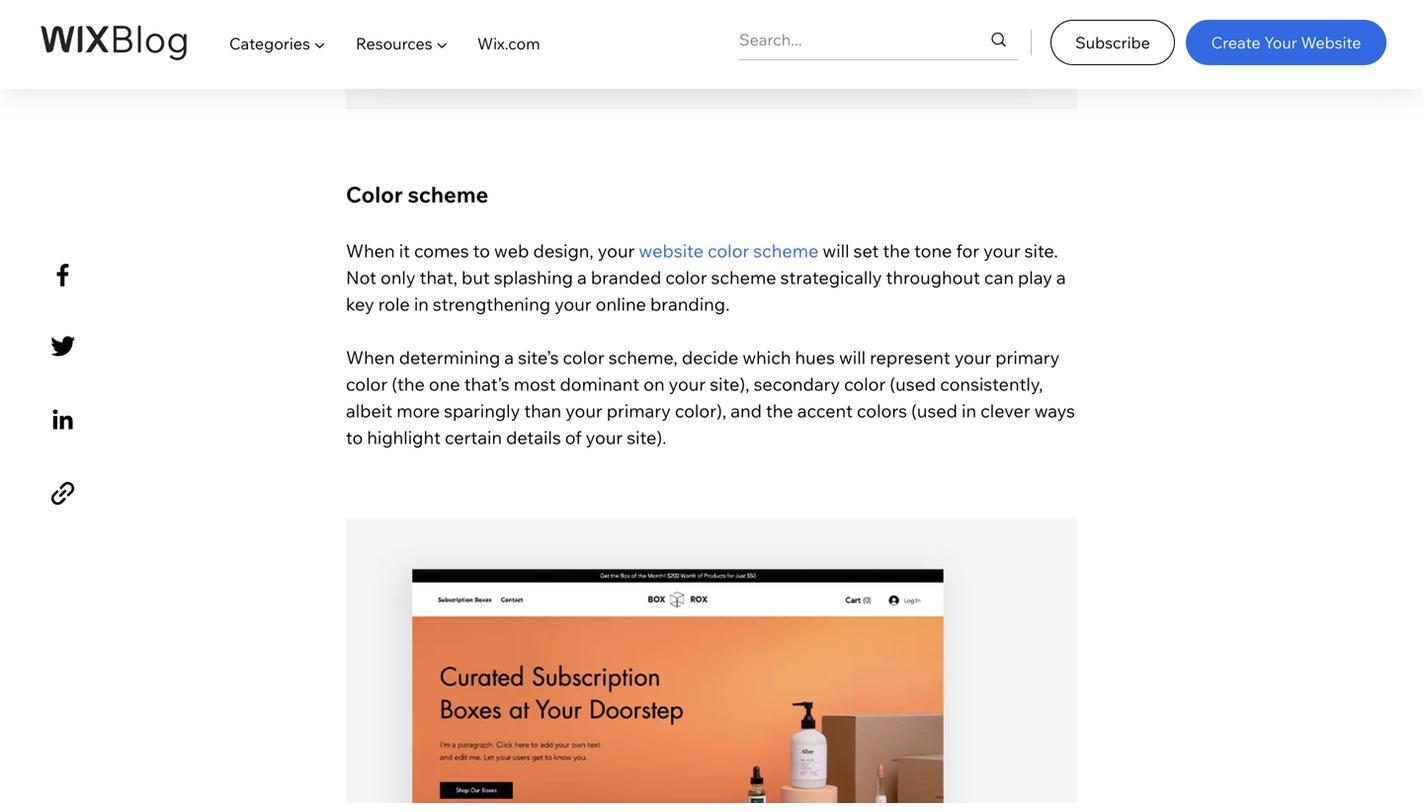 Task type: vqa. For each thing, say whether or not it's contained in the screenshot.
the right Business
no



Task type: locate. For each thing, give the bounding box(es) containing it.
web
[[494, 240, 529, 262]]

only
[[381, 266, 416, 289]]

None search field
[[740, 20, 1018, 59]]

consistently,
[[941, 373, 1044, 395]]

tone
[[915, 240, 953, 262]]

share article on facebook image
[[45, 258, 80, 293], [45, 258, 80, 293]]

branded
[[591, 266, 662, 289]]

color
[[346, 181, 403, 208]]

1 vertical spatial will
[[839, 346, 866, 369]]

when
[[346, 240, 395, 262], [346, 346, 395, 369]]

0 horizontal spatial ▼
[[314, 34, 326, 53]]

dominant
[[560, 373, 640, 395]]

your
[[598, 240, 635, 262], [984, 240, 1021, 262], [555, 293, 592, 315], [955, 346, 992, 369], [669, 373, 706, 395], [566, 400, 603, 422], [586, 426, 623, 449]]

can
[[985, 266, 1014, 289]]

scheme up strategically at the right top
[[754, 240, 819, 262]]

and
[[731, 400, 762, 422]]

in
[[414, 293, 429, 315], [962, 400, 977, 422]]

accent
[[798, 400, 853, 422]]

your up branded
[[598, 240, 635, 262]]

0 horizontal spatial to
[[346, 426, 363, 449]]

represent
[[870, 346, 951, 369]]

create your website
[[1212, 32, 1362, 52]]

0 vertical spatial when
[[346, 240, 395, 262]]

key
[[346, 293, 374, 315]]

1 horizontal spatial primary
[[996, 346, 1060, 369]]

a
[[577, 266, 587, 289], [1057, 266, 1066, 289], [505, 346, 514, 369]]

strengthening
[[433, 293, 551, 315]]

1 horizontal spatial ▼
[[436, 34, 448, 53]]

web design elements website footer image
[[346, 0, 1078, 110]]

play
[[1018, 266, 1053, 289]]

(used down represent on the right of page
[[890, 373, 937, 395]]

will
[[823, 240, 850, 262], [839, 346, 866, 369]]

a left site's
[[505, 346, 514, 369]]

share article on linkedin image
[[45, 403, 80, 437], [45, 403, 80, 437]]

when up the (the
[[346, 346, 395, 369]]

role
[[378, 293, 410, 315]]

will up strategically at the right top
[[823, 240, 850, 262]]

wix.com link
[[463, 16, 556, 71]]

1 when from the top
[[346, 240, 395, 262]]

to
[[473, 240, 490, 262], [346, 426, 363, 449]]

primary up consistently,
[[996, 346, 1060, 369]]

a down when it comes to web design, your website color scheme
[[577, 266, 587, 289]]

1 vertical spatial to
[[346, 426, 363, 449]]

0 vertical spatial the
[[883, 240, 911, 262]]

0 vertical spatial in
[[414, 293, 429, 315]]

your
[[1265, 32, 1298, 52]]

the
[[883, 240, 911, 262], [766, 400, 794, 422]]

to inside when determining a site's color scheme, decide which hues will represent your primary color (the one that's most dominant on your site), secondary color (used consistently, albeit more sparingly than your primary color), and the accent colors (used in clever ways to highlight certain details of your site).
[[346, 426, 363, 449]]

scheme
[[408, 181, 489, 208], [754, 240, 819, 262], [711, 266, 777, 289]]

categories
[[229, 34, 310, 53]]

primary
[[996, 346, 1060, 369], [607, 400, 671, 422]]

▼ right resources
[[436, 34, 448, 53]]

site),
[[710, 373, 750, 395]]

primary up the site).
[[607, 400, 671, 422]]

▼
[[314, 34, 326, 53], [436, 34, 448, 53]]

1 horizontal spatial in
[[962, 400, 977, 422]]

in inside when determining a site's color scheme, decide which hues will represent your primary color (the one that's most dominant on your site), secondary color (used consistently, albeit more sparingly than your primary color), and the accent colors (used in clever ways to highlight certain details of your site).
[[962, 400, 977, 422]]

1 vertical spatial in
[[962, 400, 977, 422]]

scheme down website color scheme link
[[711, 266, 777, 289]]

0 horizontal spatial a
[[505, 346, 514, 369]]

2 when from the top
[[346, 346, 395, 369]]

2 ▼ from the left
[[436, 34, 448, 53]]

1 vertical spatial (used
[[912, 400, 958, 422]]

color right website
[[708, 240, 750, 262]]

share article on twitter image
[[45, 329, 80, 364], [45, 329, 80, 364]]

on
[[644, 373, 665, 395]]

your up can
[[984, 240, 1021, 262]]

when it comes to web design, your website color scheme
[[346, 240, 819, 262]]

set
[[854, 240, 879, 262]]

will right "hues" at the top right of page
[[839, 346, 866, 369]]

0 horizontal spatial in
[[414, 293, 429, 315]]

one
[[429, 373, 460, 395]]

▼ for categories ▼
[[314, 34, 326, 53]]

2 vertical spatial scheme
[[711, 266, 777, 289]]

(the
[[392, 373, 425, 395]]

(used
[[890, 373, 937, 395], [912, 400, 958, 422]]

that,
[[420, 266, 458, 289]]

to down albeit
[[346, 426, 363, 449]]

1 vertical spatial the
[[766, 400, 794, 422]]

the down secondary
[[766, 400, 794, 422]]

certain
[[445, 426, 502, 449]]

scheme up comes
[[408, 181, 489, 208]]

0 vertical spatial to
[[473, 240, 490, 262]]

when determining a site's color scheme, decide which hues will represent your primary color (the one that's most dominant on your site), secondary color (used consistently, albeit more sparingly than your primary color), and the accent colors (used in clever ways to highlight certain details of your site).
[[346, 346, 1080, 449]]

Search... search field
[[740, 20, 951, 59]]

will inside when determining a site's color scheme, decide which hues will represent your primary color (the one that's most dominant on your site), secondary color (used consistently, albeit more sparingly than your primary color), and the accent colors (used in clever ways to highlight certain details of your site).
[[839, 346, 866, 369]]

1 horizontal spatial the
[[883, 240, 911, 262]]

when up not
[[346, 240, 395, 262]]

secondary
[[754, 373, 840, 395]]

1 vertical spatial when
[[346, 346, 395, 369]]

color
[[708, 240, 750, 262], [666, 266, 707, 289], [563, 346, 605, 369], [346, 373, 388, 395], [844, 373, 886, 395]]

in right role
[[414, 293, 429, 315]]

1 vertical spatial primary
[[607, 400, 671, 422]]

▼ right categories
[[314, 34, 326, 53]]

your up color),
[[669, 373, 706, 395]]

0 horizontal spatial the
[[766, 400, 794, 422]]

subscribe
[[1076, 32, 1151, 52]]

color up branding.
[[666, 266, 707, 289]]

when inside when determining a site's color scheme, decide which hues will represent your primary color (the one that's most dominant on your site), secondary color (used consistently, albeit more sparingly than your primary color), and the accent colors (used in clever ways to highlight certain details of your site).
[[346, 346, 395, 369]]

web design elements color scheme image
[[346, 519, 1078, 804]]

a right 'play'
[[1057, 266, 1066, 289]]

in down consistently,
[[962, 400, 977, 422]]

branding.
[[651, 293, 730, 315]]

to up but
[[473, 240, 490, 262]]

website color scheme link
[[639, 240, 819, 262]]

color up dominant
[[563, 346, 605, 369]]

1 ▼ from the left
[[314, 34, 326, 53]]

(used right colors
[[912, 400, 958, 422]]

most
[[514, 373, 556, 395]]

0 vertical spatial will
[[823, 240, 850, 262]]

the right the set
[[883, 240, 911, 262]]



Task type: describe. For each thing, give the bounding box(es) containing it.
website
[[1302, 32, 1362, 52]]

not
[[346, 266, 377, 289]]

create
[[1212, 32, 1261, 52]]

create your website link
[[1186, 20, 1387, 65]]

scheme,
[[609, 346, 678, 369]]

details
[[506, 426, 561, 449]]

colors
[[857, 400, 908, 422]]

a inside when determining a site's color scheme, decide which hues will represent your primary color (the one that's most dominant on your site), secondary color (used consistently, albeit more sparingly than your primary color), and the accent colors (used in clever ways to highlight certain details of your site).
[[505, 346, 514, 369]]

but
[[462, 266, 490, 289]]

your up consistently,
[[955, 346, 992, 369]]

clever
[[981, 400, 1031, 422]]

design,
[[533, 240, 594, 262]]

color inside will set the tone for your site. not only that, but splashing a branded color scheme strategically throughout can play a key role in strengthening your online branding.
[[666, 266, 707, 289]]

your down splashing
[[555, 293, 592, 315]]

1 horizontal spatial to
[[473, 240, 490, 262]]

color up colors
[[844, 373, 886, 395]]

1 vertical spatial scheme
[[754, 240, 819, 262]]

resources  ▼
[[356, 34, 448, 53]]

of
[[565, 426, 582, 449]]

for
[[957, 240, 980, 262]]

which
[[743, 346, 791, 369]]

strategically
[[781, 266, 882, 289]]

resources
[[356, 34, 433, 53]]

the inside will set the tone for your site. not only that, but splashing a branded color scheme strategically throughout can play a key role in strengthening your online branding.
[[883, 240, 911, 262]]

color),
[[675, 400, 727, 422]]

highlight
[[367, 426, 441, 449]]

when for when it comes to web design, your website color scheme
[[346, 240, 395, 262]]

subscribe link
[[1051, 20, 1176, 65]]

than
[[524, 400, 562, 422]]

more
[[397, 400, 440, 422]]

0 vertical spatial primary
[[996, 346, 1060, 369]]

0 vertical spatial (used
[[890, 373, 937, 395]]

will inside will set the tone for your site. not only that, but splashing a branded color scheme strategically throughout can play a key role in strengthening your online branding.
[[823, 240, 850, 262]]

2 horizontal spatial a
[[1057, 266, 1066, 289]]

comes
[[414, 240, 469, 262]]

copy link of the article image
[[45, 477, 80, 511]]

decide
[[682, 346, 739, 369]]

sparingly
[[444, 400, 520, 422]]

color scheme
[[346, 181, 489, 208]]

copy link of the article image
[[45, 477, 80, 511]]

your right of
[[586, 426, 623, 449]]

online
[[596, 293, 647, 315]]

when for when determining a site's color scheme, decide which hues will represent your primary color (the one that's most dominant on your site), secondary color (used consistently, albeit more sparingly than your primary color), and the accent colors (used in clever ways to highlight certain details of your site).
[[346, 346, 395, 369]]

that's
[[464, 373, 510, 395]]

categories ▼
[[229, 34, 326, 53]]

in inside will set the tone for your site. not only that, but splashing a branded color scheme strategically throughout can play a key role in strengthening your online branding.
[[414, 293, 429, 315]]

site.
[[1025, 240, 1059, 262]]

site).
[[627, 426, 667, 449]]

scheme inside will set the tone for your site. not only that, but splashing a branded color scheme strategically throughout can play a key role in strengthening your online branding.
[[711, 266, 777, 289]]

▼ for resources  ▼
[[436, 34, 448, 53]]

splashing
[[494, 266, 573, 289]]

0 horizontal spatial primary
[[607, 400, 671, 422]]

color up albeit
[[346, 373, 388, 395]]

1 horizontal spatial a
[[577, 266, 587, 289]]

it
[[399, 240, 410, 262]]

website
[[639, 240, 704, 262]]

hues
[[795, 346, 835, 369]]

will set the tone for your site. not only that, but splashing a branded color scheme strategically throughout can play a key role in strengthening your online branding.
[[346, 240, 1071, 315]]

0 vertical spatial scheme
[[408, 181, 489, 208]]

ways
[[1035, 400, 1076, 422]]

the inside when determining a site's color scheme, decide which hues will represent your primary color (the one that's most dominant on your site), secondary color (used consistently, albeit more sparingly than your primary color), and the accent colors (used in clever ways to highlight certain details of your site).
[[766, 400, 794, 422]]

determining
[[399, 346, 501, 369]]

throughout
[[886, 266, 981, 289]]

your up of
[[566, 400, 603, 422]]

wix.com
[[478, 34, 540, 53]]

albeit
[[346, 400, 393, 422]]

site's
[[518, 346, 559, 369]]



